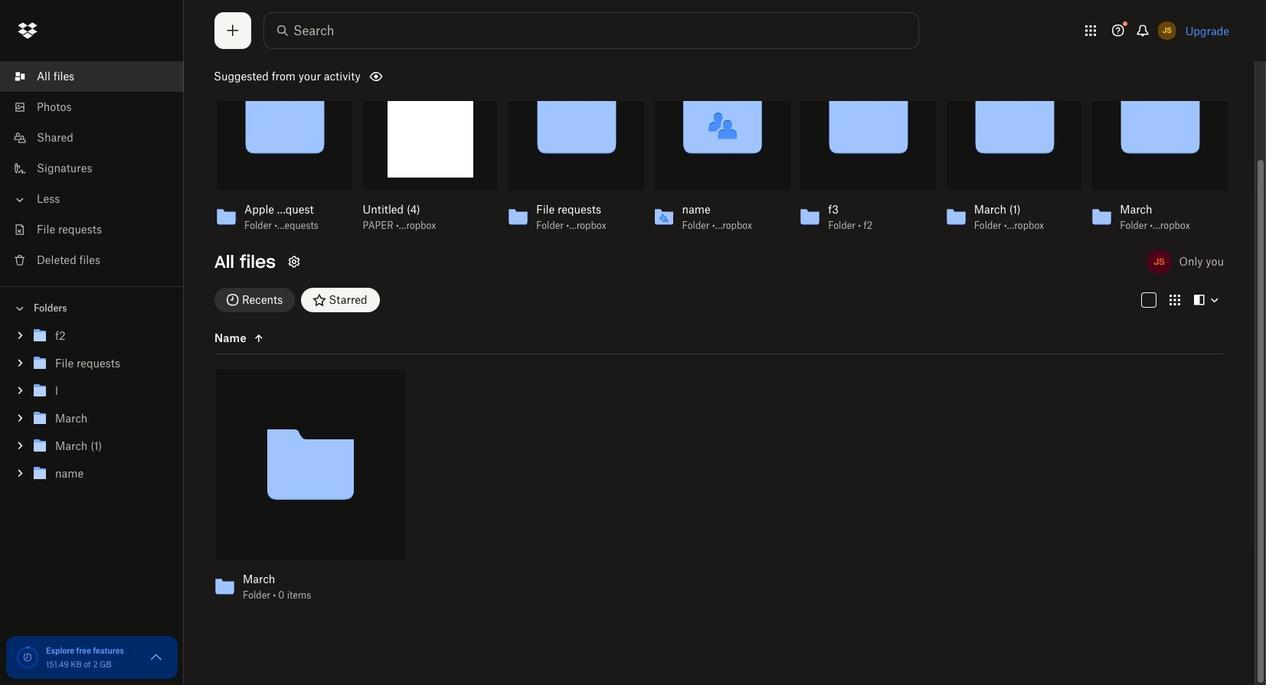 Task type: vqa. For each thing, say whether or not it's contained in the screenshot.
Close folder icon
no



Task type: describe. For each thing, give the bounding box(es) containing it.
dropbox image
[[12, 15, 43, 46]]

Search in folder "Dropbox" text field
[[293, 21, 887, 40]]

less image
[[12, 192, 28, 208]]

quota usage progress bar
[[15, 646, 40, 670]]



Task type: locate. For each thing, give the bounding box(es) containing it.
quota usage image
[[15, 646, 40, 670]]

list
[[0, 52, 184, 286]]

list item
[[0, 61, 184, 92]]

group
[[0, 319, 184, 499]]

folder settings image
[[285, 253, 303, 271]]

folder, march row
[[209, 370, 405, 612]]



